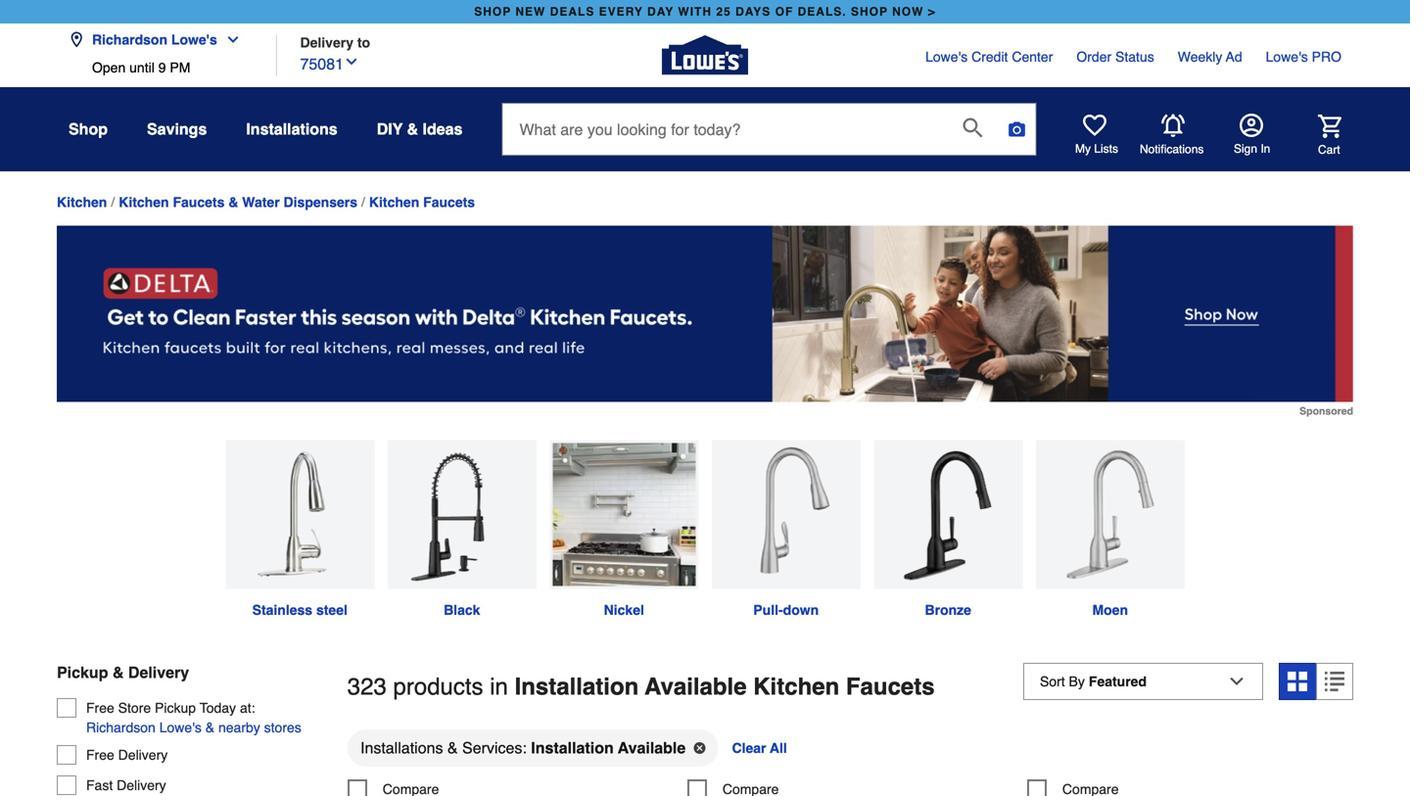 Task type: locate. For each thing, give the bounding box(es) containing it.
stainless steel
[[252, 602, 348, 618]]

steel
[[316, 602, 348, 618]]

delivery up free store pickup today at:
[[128, 664, 189, 682]]

0 vertical spatial installations
[[246, 120, 338, 138]]

diy
[[377, 120, 403, 138]]

richardson up open until 9 pm
[[92, 32, 167, 47]]

kitchen down the diy at top
[[369, 194, 419, 210]]

0 horizontal spatial pickup
[[57, 664, 108, 682]]

>
[[928, 5, 936, 19]]

kitchen faucets fixture color family black image
[[388, 440, 536, 589]]

pickup
[[57, 664, 108, 682], [155, 700, 196, 716]]

shop left new
[[474, 5, 511, 19]]

free for free delivery
[[86, 747, 114, 763]]

faucets left water in the left of the page
[[173, 194, 225, 210]]

1 horizontal spatial /
[[361, 194, 365, 210]]

clear all
[[732, 740, 787, 756]]

black
[[444, 602, 480, 618]]

in
[[1261, 142, 1271, 156]]

kitchen link
[[57, 194, 107, 210]]

bronze link
[[867, 440, 1029, 620]]

1 / from the left
[[111, 194, 115, 210]]

pro
[[1312, 49, 1342, 65]]

1 vertical spatial available
[[618, 739, 686, 757]]

0 horizontal spatial /
[[111, 194, 115, 210]]

0 horizontal spatial faucets
[[173, 194, 225, 210]]

until
[[129, 60, 155, 75]]

shop left now
[[851, 5, 888, 19]]

lowe's home improvement logo image
[[662, 12, 748, 98]]

order status link
[[1077, 47, 1154, 67]]

75081
[[300, 55, 344, 73]]

1 vertical spatial free
[[86, 747, 114, 763]]

close circle filled image
[[694, 742, 705, 754]]

delivery up the fast delivery
[[118, 747, 168, 763]]

2 shop from the left
[[851, 5, 888, 19]]

list box
[[347, 729, 1353, 779]]

1 vertical spatial installations
[[360, 739, 443, 757]]

lowe's pro
[[1266, 49, 1342, 65]]

& up store
[[113, 664, 124, 682]]

today
[[200, 700, 236, 716]]

/
[[111, 194, 115, 210], [361, 194, 365, 210]]

delivery down free delivery
[[117, 778, 166, 793]]

kitchen faucets fixture color family bronze image
[[874, 440, 1023, 589]]

kitchen down shop button
[[57, 194, 107, 210]]

at:
[[240, 700, 255, 716]]

1 horizontal spatial installations
[[360, 739, 443, 757]]

lists
[[1094, 142, 1118, 156]]

0 vertical spatial richardson
[[92, 32, 167, 47]]

richardson
[[92, 32, 167, 47], [86, 720, 156, 736]]

1000957192 element
[[347, 779, 439, 796]]

richardson down store
[[86, 720, 156, 736]]

1 horizontal spatial pickup
[[155, 700, 196, 716]]

fast
[[86, 778, 113, 793]]

available up close circle filled icon
[[645, 673, 747, 700]]

& for installations & services: installation available
[[447, 739, 458, 757]]

& left services:
[[447, 739, 458, 757]]

& left water in the left of the page
[[228, 194, 238, 210]]

kitchen right kitchen link in the left top of the page
[[119, 194, 169, 210]]

0 vertical spatial free
[[86, 700, 114, 716]]

free left store
[[86, 700, 114, 716]]

every
[[599, 5, 643, 19]]

available inside "list box"
[[618, 739, 686, 757]]

installations up 1000957192 element
[[360, 739, 443, 757]]

in
[[490, 673, 508, 700]]

installations for installations
[[246, 120, 338, 138]]

location image
[[69, 32, 84, 47]]

0 horizontal spatial installations
[[246, 120, 338, 138]]

of
[[775, 5, 794, 19]]

lowe's home improvement lists image
[[1083, 114, 1107, 137]]

days
[[736, 5, 771, 19]]

products
[[393, 673, 483, 700]]

1002979846 element
[[687, 779, 779, 796]]

my lists link
[[1075, 114, 1118, 157]]

installation
[[515, 673, 639, 700], [531, 739, 614, 757]]

0 vertical spatial pickup
[[57, 664, 108, 682]]

pickup up free delivery
[[57, 664, 108, 682]]

my lists
[[1075, 142, 1118, 156]]

chevron down image
[[217, 32, 241, 47]]

installations & services: installation available
[[360, 739, 686, 757]]

deals
[[550, 5, 595, 19]]

kitchen
[[57, 194, 107, 210], [119, 194, 169, 210], [369, 194, 419, 210], [753, 673, 840, 700]]

ideas
[[423, 120, 463, 138]]

delivery
[[300, 35, 354, 50], [128, 664, 189, 682], [118, 747, 168, 763], [117, 778, 166, 793]]

free up fast
[[86, 747, 114, 763]]

credit
[[972, 49, 1008, 65]]

faucets down the ideas
[[423, 194, 475, 210]]

kitchen faucets faucet type pull-down image
[[712, 440, 861, 589]]

2 / from the left
[[361, 194, 365, 210]]

None search field
[[502, 103, 1037, 174]]

available for installation available kitchen faucets
[[645, 673, 747, 700]]

1 free from the top
[[86, 700, 114, 716]]

0 horizontal spatial shop
[[474, 5, 511, 19]]

faucets
[[173, 194, 225, 210], [423, 194, 475, 210], [846, 673, 935, 700]]

clear
[[732, 740, 766, 756]]

lowe's credit center
[[926, 49, 1053, 65]]

& down today
[[205, 720, 215, 736]]

/ right kitchen link in the left top of the page
[[111, 194, 115, 210]]

delivery to
[[300, 35, 370, 50]]

shop button
[[69, 112, 108, 147]]

shop
[[474, 5, 511, 19], [851, 5, 888, 19]]

installations
[[246, 120, 338, 138], [360, 739, 443, 757]]

clear all button
[[730, 729, 789, 768]]

1 vertical spatial installation
[[531, 739, 614, 757]]

dispensers
[[284, 194, 357, 210]]

lowe's left pro
[[1266, 49, 1308, 65]]

& inside diy & ideas button
[[407, 120, 418, 138]]

savings button
[[147, 112, 207, 147]]

richardson lowe's button
[[69, 20, 249, 60]]

installations down 75081
[[246, 120, 338, 138]]

richardson for richardson lowe's & nearby stores
[[86, 720, 156, 736]]

weekly ad
[[1178, 49, 1242, 65]]

lowe's left credit
[[926, 49, 968, 65]]

Search Query text field
[[503, 104, 947, 155]]

all
[[770, 740, 787, 756]]

& right the diy at top
[[407, 120, 418, 138]]

water
[[242, 194, 280, 210]]

75081 button
[[300, 50, 359, 76]]

shop new deals every day with 25 days of deals. shop now >
[[474, 5, 936, 19]]

sign
[[1234, 142, 1258, 156]]

cart
[[1318, 143, 1340, 156]]

down
[[783, 602, 819, 618]]

0 vertical spatial installation
[[515, 673, 639, 700]]

2 free from the top
[[86, 747, 114, 763]]

1 horizontal spatial shop
[[851, 5, 888, 19]]

pickup up richardson lowe's & nearby stores 'button'
[[155, 700, 196, 716]]

1 vertical spatial richardson
[[86, 720, 156, 736]]

faucets down bronze
[[846, 673, 935, 700]]

free delivery
[[86, 747, 168, 763]]

moen link
[[1029, 440, 1191, 620]]

available
[[645, 673, 747, 700], [618, 739, 686, 757]]

&
[[407, 120, 418, 138], [228, 194, 238, 210], [113, 664, 124, 682], [205, 720, 215, 736], [447, 739, 458, 757]]

/ right dispensers
[[361, 194, 365, 210]]

1 vertical spatial pickup
[[155, 700, 196, 716]]

installation right in
[[515, 673, 639, 700]]

installations button
[[246, 112, 338, 147]]

pull-down link
[[705, 440, 867, 620]]

installation right services:
[[531, 739, 614, 757]]

stainless steel link
[[219, 440, 381, 620]]

available left close circle filled icon
[[618, 739, 686, 757]]

323 products in installation available kitchen faucets
[[347, 673, 935, 700]]

0 vertical spatial available
[[645, 673, 747, 700]]



Task type: describe. For each thing, give the bounding box(es) containing it.
nearby
[[218, 720, 260, 736]]

kitchen up all
[[753, 673, 840, 700]]

sign in
[[1234, 142, 1271, 156]]

installation for installation available
[[531, 739, 614, 757]]

pull-down
[[753, 602, 819, 618]]

weekly ad link
[[1178, 47, 1242, 67]]

richardson lowe's & nearby stores
[[86, 720, 301, 736]]

kitchen faucets & water dispensers link
[[119, 194, 357, 210]]

sign in button
[[1234, 114, 1271, 157]]

chevron down image
[[344, 54, 359, 70]]

deals.
[[798, 5, 847, 19]]

richardson lowe's
[[92, 32, 217, 47]]

free for free store pickup today at:
[[86, 700, 114, 716]]

2 horizontal spatial faucets
[[846, 673, 935, 700]]

day
[[647, 5, 674, 19]]

moen
[[1092, 602, 1128, 618]]

ad
[[1226, 49, 1242, 65]]

cart button
[[1291, 114, 1342, 157]]

kitchen / kitchen faucets & water dispensers / kitchen faucets
[[57, 194, 475, 210]]

kitchen faucets brand moen image
[[1036, 440, 1185, 589]]

fast delivery
[[86, 778, 166, 793]]

delivery up 75081
[[300, 35, 354, 50]]

1 horizontal spatial faucets
[[423, 194, 475, 210]]

open until 9 pm
[[92, 60, 190, 75]]

now
[[892, 5, 924, 19]]

new
[[515, 5, 546, 19]]

list box containing installations & services:
[[347, 729, 1353, 779]]

center
[[1012, 49, 1053, 65]]

lowe's credit center link
[[926, 47, 1053, 67]]

shop new deals every day with 25 days of deals. shop now > link
[[470, 0, 940, 24]]

with
[[678, 5, 712, 19]]

camera image
[[1007, 119, 1027, 139]]

323
[[347, 673, 387, 700]]

installations for installations & services: installation available
[[360, 739, 443, 757]]

order
[[1077, 49, 1112, 65]]

weekly
[[1178, 49, 1223, 65]]

1 shop from the left
[[474, 5, 511, 19]]

list view image
[[1325, 672, 1345, 692]]

stainless
[[252, 602, 313, 618]]

grid view image
[[1288, 672, 1307, 692]]

status
[[1116, 49, 1154, 65]]

& for diy & ideas
[[407, 120, 418, 138]]

nickel link
[[543, 440, 705, 620]]

savings
[[147, 120, 207, 138]]

kitchen faucets fixture color family nickel image
[[550, 440, 699, 589]]

lowe's up pm
[[171, 32, 217, 47]]

stores
[[264, 720, 301, 736]]

open
[[92, 60, 126, 75]]

pm
[[170, 60, 190, 75]]

notifications
[[1140, 142, 1204, 156]]

lowe's down free store pickup today at:
[[159, 720, 202, 736]]

shop
[[69, 120, 108, 138]]

& for pickup & delivery
[[113, 664, 124, 682]]

lowe's home improvement account image
[[1240, 114, 1263, 137]]

nickel
[[604, 602, 644, 618]]

pickup & delivery
[[57, 664, 189, 682]]

richardson for richardson lowe's
[[92, 32, 167, 47]]

diy & ideas button
[[377, 112, 463, 147]]

kitchen faucets link
[[369, 194, 475, 210]]

order status
[[1077, 49, 1154, 65]]

& inside richardson lowe's & nearby stores 'button'
[[205, 720, 215, 736]]

to
[[357, 35, 370, 50]]

lowe's pro link
[[1266, 47, 1342, 67]]

kitchen faucets fixture color family stainless steel image
[[225, 440, 374, 589]]

25
[[716, 5, 731, 19]]

store
[[118, 700, 151, 716]]

search image
[[963, 118, 983, 137]]

lowe's home improvement cart image
[[1318, 114, 1342, 138]]

1001327070 element
[[1027, 779, 1119, 796]]

& inside the 'kitchen / kitchen faucets & water dispensers / kitchen faucets'
[[228, 194, 238, 210]]

services:
[[462, 739, 527, 757]]

installation for installation available kitchen faucets
[[515, 673, 639, 700]]

black link
[[381, 440, 543, 620]]

my
[[1075, 142, 1091, 156]]

available for installation available
[[618, 739, 686, 757]]

richardson lowe's & nearby stores button
[[86, 718, 301, 738]]

pull-
[[753, 602, 783, 618]]

bronze
[[925, 602, 972, 618]]

diy & ideas
[[377, 120, 463, 138]]

free store pickup today at:
[[86, 700, 255, 716]]

9
[[158, 60, 166, 75]]

advertisement region
[[57, 226, 1353, 417]]

lowe's home improvement notification center image
[[1162, 114, 1185, 137]]



Task type: vqa. For each thing, say whether or not it's contained in the screenshot.
1001327070 element
yes



